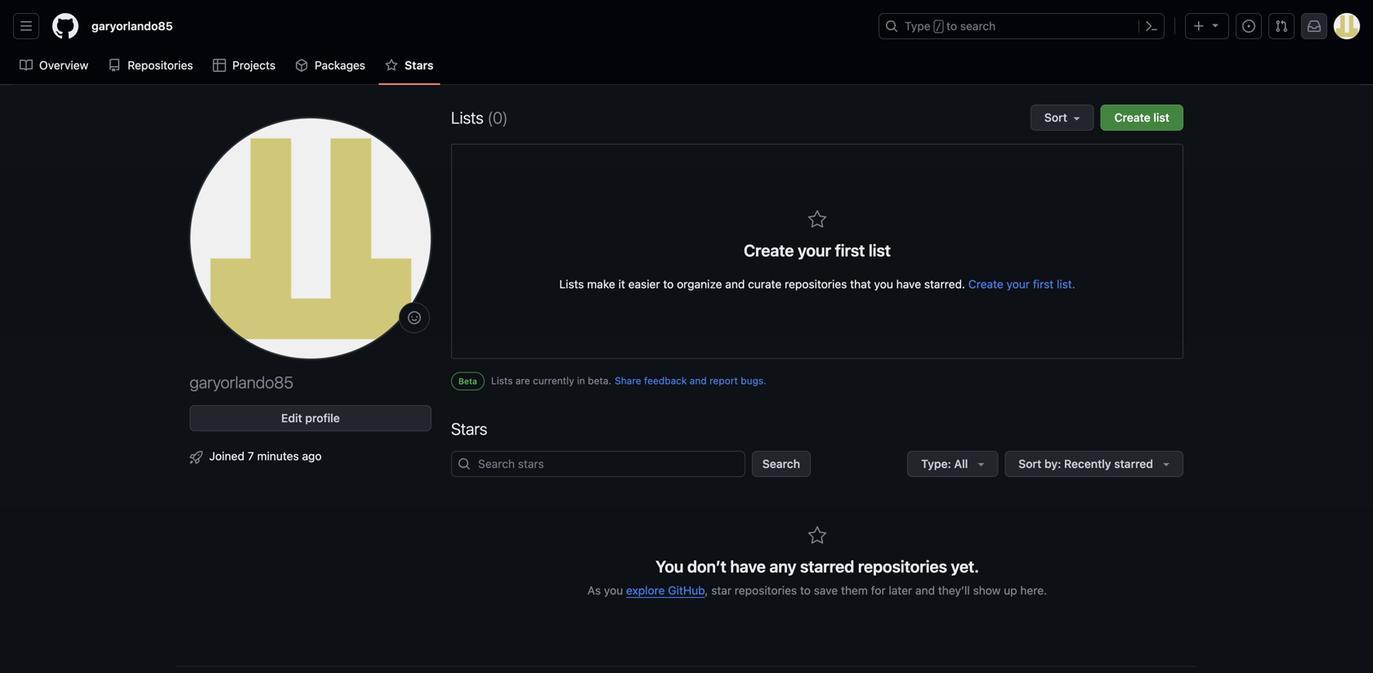Task type: describe. For each thing, give the bounding box(es) containing it.
0 vertical spatial your
[[798, 241, 832, 260]]

1 vertical spatial first
[[1033, 278, 1054, 291]]

lists are currently in beta. share feedback and report bugs.
[[491, 375, 767, 387]]

share feedback and report bugs. link
[[615, 374, 767, 389]]

joined 7 minutes ago
[[209, 450, 322, 463]]

triangle down image
[[1209, 18, 1222, 31]]

show
[[974, 584, 1001, 598]]

create for create your first list
[[744, 241, 794, 260]]

0 vertical spatial repositories
[[785, 278, 847, 291]]

0 horizontal spatial to
[[663, 278, 674, 291]]

repositories
[[128, 58, 193, 72]]

type / to search
[[905, 19, 996, 33]]

sort by: recently starred button
[[1005, 451, 1184, 477]]

report
[[710, 375, 738, 387]]

rocket image
[[190, 451, 203, 464]]

1 vertical spatial repositories
[[858, 557, 948, 576]]

1 horizontal spatial garyorlando85
[[190, 373, 294, 392]]

you
[[656, 557, 684, 576]]

projects
[[232, 58, 276, 72]]

stars inside "link"
[[405, 58, 434, 72]]

Search stars search field
[[451, 451, 746, 477]]

them
[[841, 584, 868, 598]]

1 horizontal spatial lists
[[491, 375, 513, 387]]

create your first list
[[744, 241, 891, 260]]

git pull request image
[[1276, 20, 1289, 33]]

star image for create your first list
[[808, 210, 827, 230]]

here.
[[1021, 584, 1048, 598]]

homepage image
[[52, 13, 78, 39]]

0 horizontal spatial and
[[690, 375, 707, 387]]

bugs.
[[741, 375, 767, 387]]

you inside you don't have any starred repositories yet. as you explore github ,                   star repositories to save them for later and they'll show up here.
[[604, 584, 623, 598]]

list.
[[1057, 278, 1076, 291]]

by:
[[1045, 457, 1062, 471]]

,
[[705, 584, 709, 598]]

triangle down image for sort by: recently starred
[[1160, 458, 1173, 471]]

ago
[[302, 450, 322, 463]]

packages link
[[289, 53, 372, 78]]

profile
[[305, 412, 340, 425]]

repo image
[[108, 59, 121, 72]]

starred.
[[925, 278, 966, 291]]

list inside button
[[1154, 111, 1170, 124]]

recently
[[1065, 457, 1112, 471]]

currently
[[533, 375, 575, 387]]

packages
[[315, 58, 366, 72]]

create for create list
[[1115, 111, 1151, 124]]

lists make it easier to organize and curate repositories that you have starred. create your first list.
[[560, 278, 1076, 291]]

0 vertical spatial garyorlando85
[[92, 19, 173, 33]]

minutes
[[257, 450, 299, 463]]

7
[[248, 450, 254, 463]]

star image
[[808, 527, 827, 546]]

have inside you don't have any starred repositories yet. as you explore github ,                   star repositories to save them for later and they'll show up here.
[[730, 557, 766, 576]]

as
[[588, 584, 601, 598]]

explore github link
[[626, 584, 705, 598]]

lists for lists make it easier to organize and curate repositories that you have starred.
[[560, 278, 584, 291]]

2 vertical spatial repositories
[[735, 584, 797, 598]]

notifications image
[[1308, 20, 1321, 33]]

joined
[[209, 450, 245, 463]]

they'll
[[939, 584, 970, 598]]

1 horizontal spatial you
[[875, 278, 894, 291]]

easier
[[629, 278, 660, 291]]

type: all
[[922, 457, 968, 471]]

you don't have any starred repositories yet. as you explore github ,                   star repositories to save them for later and they'll show up here.
[[588, 557, 1048, 598]]

0 horizontal spatial list
[[869, 241, 891, 260]]



Task type: locate. For each thing, give the bounding box(es) containing it.
create
[[1115, 111, 1151, 124], [744, 241, 794, 260], [969, 278, 1004, 291]]

triangle down image
[[975, 458, 988, 471], [1160, 458, 1173, 471]]

edit profile button
[[190, 406, 432, 432]]

book image
[[20, 59, 33, 72]]

up
[[1004, 584, 1018, 598]]

have left any in the right of the page
[[730, 557, 766, 576]]

2 horizontal spatial to
[[947, 19, 958, 33]]

lists
[[451, 108, 484, 127], [560, 278, 584, 291], [491, 375, 513, 387]]

overview
[[39, 58, 88, 72]]

starred inside sort by: recently starred button
[[1115, 457, 1154, 471]]

1 vertical spatial star image
[[808, 210, 827, 230]]

2 horizontal spatial and
[[916, 584, 935, 598]]

sort
[[1045, 111, 1068, 124], [1019, 457, 1042, 471]]

and inside you don't have any starred repositories yet. as you explore github ,                   star repositories to save them for later and they'll show up here.
[[916, 584, 935, 598]]

you right as
[[604, 584, 623, 598]]

and
[[726, 278, 745, 291], [690, 375, 707, 387], [916, 584, 935, 598]]

and right later on the bottom
[[916, 584, 935, 598]]

1 horizontal spatial and
[[726, 278, 745, 291]]

0 vertical spatial lists
[[451, 108, 484, 127]]

type: all button
[[908, 451, 999, 477]]

sort inside popup button
[[1045, 111, 1068, 124]]

1 horizontal spatial star image
[[808, 210, 827, 230]]

star image right packages
[[385, 59, 398, 72]]

and left curate
[[726, 278, 745, 291]]

1 horizontal spatial sort
[[1045, 111, 1068, 124]]

explore
[[626, 584, 665, 598]]

1 horizontal spatial triangle down image
[[1160, 458, 1173, 471]]

0 horizontal spatial garyorlando85
[[92, 19, 173, 33]]

edit
[[281, 412, 302, 425]]

triangle down image for type: all
[[975, 458, 988, 471]]

don't
[[688, 557, 727, 576]]

1 vertical spatial and
[[690, 375, 707, 387]]

1 horizontal spatial your
[[1007, 278, 1030, 291]]

starred up save
[[801, 557, 855, 576]]

2 horizontal spatial create
[[1115, 111, 1151, 124]]

0 vertical spatial you
[[875, 278, 894, 291]]

1 vertical spatial starred
[[801, 557, 855, 576]]

smiley image
[[408, 312, 421, 325]]

stars up search icon
[[451, 419, 488, 439]]

sort button
[[1031, 105, 1095, 131]]

in
[[577, 375, 585, 387]]

1 vertical spatial stars
[[451, 419, 488, 439]]

command palette image
[[1146, 20, 1159, 33]]

star image
[[385, 59, 398, 72], [808, 210, 827, 230]]

0 vertical spatial to
[[947, 19, 958, 33]]

package image
[[295, 59, 308, 72]]

0 horizontal spatial create
[[744, 241, 794, 260]]

triangle down image right all
[[975, 458, 988, 471]]

0 horizontal spatial first
[[835, 241, 865, 260]]

table image
[[213, 59, 226, 72]]

type:
[[922, 457, 952, 471]]

2 vertical spatial to
[[800, 584, 811, 598]]

first
[[835, 241, 865, 260], [1033, 278, 1054, 291]]

sort for sort by: recently starred
[[1019, 457, 1042, 471]]

create list
[[1115, 111, 1170, 124]]

triangle down image inside sort by: recently starred button
[[1160, 458, 1173, 471]]

create your first list. button
[[969, 276, 1076, 293]]

have
[[897, 278, 922, 291], [730, 557, 766, 576]]

you
[[875, 278, 894, 291], [604, 584, 623, 598]]

triangle down image right recently
[[1160, 458, 1173, 471]]

and left report
[[690, 375, 707, 387]]

starred inside you don't have any starred repositories yet. as you explore github ,                   star repositories to save them for later and they'll show up here.
[[801, 557, 855, 576]]

0 vertical spatial sort
[[1045, 111, 1068, 124]]

sort inside button
[[1019, 457, 1042, 471]]

later
[[889, 584, 913, 598]]

lists for lists
[[451, 108, 484, 127]]

0 horizontal spatial sort
[[1019, 457, 1042, 471]]

are
[[516, 375, 530, 387]]

search
[[763, 457, 801, 471]]

repositories
[[785, 278, 847, 291], [858, 557, 948, 576], [735, 584, 797, 598]]

projects link
[[206, 53, 282, 78]]

2 vertical spatial create
[[969, 278, 1004, 291]]

lists (0)
[[451, 108, 508, 127]]

github
[[668, 584, 705, 598]]

for
[[871, 584, 886, 598]]

star image inside "link"
[[385, 59, 398, 72]]

share
[[615, 375, 642, 387]]

0 vertical spatial have
[[897, 278, 922, 291]]

create right "sort" popup button
[[1115, 111, 1151, 124]]

change your avatar image
[[190, 118, 432, 360]]

garyorlando85 link
[[85, 13, 179, 39]]

search button
[[752, 451, 811, 477]]

1 vertical spatial have
[[730, 557, 766, 576]]

lists left are in the bottom left of the page
[[491, 375, 513, 387]]

1 horizontal spatial to
[[800, 584, 811, 598]]

list
[[1154, 111, 1170, 124], [869, 241, 891, 260]]

1 vertical spatial sort
[[1019, 457, 1042, 471]]

to right easier
[[663, 278, 674, 291]]

garyorlando85 up edit
[[190, 373, 294, 392]]

0 vertical spatial star image
[[385, 59, 398, 72]]

0 horizontal spatial star image
[[385, 59, 398, 72]]

beta
[[459, 377, 477, 387]]

it
[[619, 278, 625, 291]]

to left save
[[800, 584, 811, 598]]

(0)
[[488, 108, 508, 127]]

yet.
[[951, 557, 979, 576]]

search image
[[458, 458, 471, 471]]

1 horizontal spatial list
[[1154, 111, 1170, 124]]

2 horizontal spatial lists
[[560, 278, 584, 291]]

beta.
[[588, 375, 612, 387]]

0 horizontal spatial you
[[604, 584, 623, 598]]

2 vertical spatial lists
[[491, 375, 513, 387]]

stars right packages
[[405, 58, 434, 72]]

1 horizontal spatial starred
[[1115, 457, 1154, 471]]

1 vertical spatial list
[[869, 241, 891, 260]]

edit profile
[[281, 412, 340, 425]]

0 vertical spatial first
[[835, 241, 865, 260]]

organize
[[677, 278, 722, 291]]

repositories up later on the bottom
[[858, 557, 948, 576]]

starred
[[1115, 457, 1154, 471], [801, 557, 855, 576]]

stars link
[[379, 53, 440, 78]]

repositories down any in the right of the page
[[735, 584, 797, 598]]

0 vertical spatial stars
[[405, 58, 434, 72]]

sort by: recently starred
[[1019, 457, 1154, 471]]

overview link
[[13, 53, 95, 78]]

garyorlando85
[[92, 19, 173, 33], [190, 373, 294, 392]]

1 vertical spatial to
[[663, 278, 674, 291]]

0 horizontal spatial lists
[[451, 108, 484, 127]]

star image up create your first list
[[808, 210, 827, 230]]

stars
[[405, 58, 434, 72], [451, 419, 488, 439]]

1 horizontal spatial create
[[969, 278, 1004, 291]]

to
[[947, 19, 958, 33], [663, 278, 674, 291], [800, 584, 811, 598]]

first up that at the top of page
[[835, 241, 865, 260]]

feature release label: beta element
[[451, 372, 485, 391]]

0 horizontal spatial your
[[798, 241, 832, 260]]

any
[[770, 557, 797, 576]]

sort for sort
[[1045, 111, 1068, 124]]

0 horizontal spatial have
[[730, 557, 766, 576]]

first left the list.
[[1033, 278, 1054, 291]]

1 horizontal spatial first
[[1033, 278, 1054, 291]]

garyorlando85 up repo image
[[92, 19, 173, 33]]

0 vertical spatial and
[[726, 278, 745, 291]]

make
[[587, 278, 616, 291]]

0 vertical spatial starred
[[1115, 457, 1154, 471]]

have left starred.
[[897, 278, 922, 291]]

your left the list.
[[1007, 278, 1030, 291]]

1 horizontal spatial stars
[[451, 419, 488, 439]]

save
[[814, 584, 838, 598]]

lists left (0)
[[451, 108, 484, 127]]

your up lists make it easier to organize and curate repositories that you have starred. create your first list. at top
[[798, 241, 832, 260]]

feedback
[[644, 375, 687, 387]]

star
[[712, 584, 732, 598]]

create right starred.
[[969, 278, 1004, 291]]

1 horizontal spatial have
[[897, 278, 922, 291]]

search
[[961, 19, 996, 33]]

to right /
[[947, 19, 958, 33]]

1 vertical spatial you
[[604, 584, 623, 598]]

0 horizontal spatial stars
[[405, 58, 434, 72]]

plus image
[[1193, 20, 1206, 33]]

to inside you don't have any starred repositories yet. as you explore github ,                   star repositories to save them for later and they'll show up here.
[[800, 584, 811, 598]]

0 vertical spatial create
[[1115, 111, 1151, 124]]

repositories link
[[102, 53, 200, 78]]

type
[[905, 19, 931, 33]]

starred right recently
[[1115, 457, 1154, 471]]

1 triangle down image from the left
[[975, 458, 988, 471]]

lists left make
[[560, 278, 584, 291]]

all
[[955, 457, 968, 471]]

you right that at the top of page
[[875, 278, 894, 291]]

2 triangle down image from the left
[[1160, 458, 1173, 471]]

0 horizontal spatial triangle down image
[[975, 458, 988, 471]]

triangle down image inside type: all button
[[975, 458, 988, 471]]

curate
[[748, 278, 782, 291]]

create inside button
[[1115, 111, 1151, 124]]

0 horizontal spatial starred
[[801, 557, 855, 576]]

0 vertical spatial list
[[1154, 111, 1170, 124]]

that
[[851, 278, 871, 291]]

2 vertical spatial and
[[916, 584, 935, 598]]

1 vertical spatial lists
[[560, 278, 584, 291]]

repositories down create your first list
[[785, 278, 847, 291]]

1 vertical spatial create
[[744, 241, 794, 260]]

create list button
[[1101, 105, 1184, 131]]

create up curate
[[744, 241, 794, 260]]

/
[[936, 21, 942, 33]]

1 vertical spatial your
[[1007, 278, 1030, 291]]

your
[[798, 241, 832, 260], [1007, 278, 1030, 291]]

star image for stars
[[385, 59, 398, 72]]

1 vertical spatial garyorlando85
[[190, 373, 294, 392]]

issue opened image
[[1243, 20, 1256, 33]]



Task type: vqa. For each thing, say whether or not it's contained in the screenshot.
star
yes



